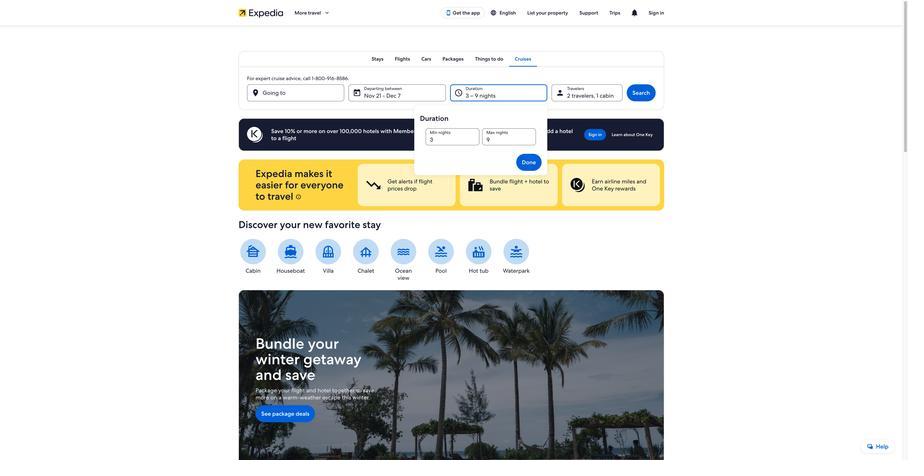 Task type: vqa. For each thing, say whether or not it's contained in the screenshot.
New York Flights image
no



Task type: describe. For each thing, give the bounding box(es) containing it.
travel sale activities deals image
[[239, 290, 664, 461]]

more inside bundle your winter getaway and save package your flight and hotel together to save more on a warm-weather escape this winter.
[[256, 394, 269, 402]]

7
[[398, 92, 401, 100]]

getaway
[[303, 350, 362, 369]]

learn
[[612, 132, 623, 138]]

bundle for your
[[256, 334, 304, 353]]

small image
[[491, 10, 497, 16]]

everyone
[[301, 179, 344, 192]]

makes
[[295, 167, 324, 180]]

easier
[[256, 179, 283, 192]]

travel inside expedia makes it easier for everyone to travel
[[268, 190, 293, 203]]

2 out of 3 element
[[460, 164, 558, 207]]

hotel inside bundle your winter getaway and save package your flight and hotel together to save more on a warm-weather escape this winter.
[[318, 387, 331, 394]]

2 vertical spatial and
[[306, 387, 316, 394]]

app
[[471, 10, 480, 16]]

this
[[342, 394, 351, 402]]

english button
[[485, 6, 522, 19]]

bundle flight + hotel to save
[[490, 178, 549, 193]]

done button
[[516, 154, 542, 171]]

sign in button
[[643, 4, 670, 21]]

member
[[393, 128, 416, 135]]

bundle for flight
[[490, 178, 508, 185]]

for
[[285, 179, 298, 192]]

stay
[[363, 218, 381, 231]]

communication center icon image
[[631, 9, 639, 17]]

more
[[295, 10, 307, 16]]

waterpark
[[503, 267, 530, 275]]

hot
[[469, 267, 479, 275]]

save up warm-
[[285, 365, 316, 385]]

property
[[548, 10, 568, 16]]

and inside earn airline miles and one key rewards
[[637, 178, 647, 185]]

cars
[[422, 56, 431, 62]]

things
[[475, 56, 490, 62]]

to inside bundle your winter getaway and save package your flight and hotel together to save more on a warm-weather escape this winter.
[[356, 387, 362, 394]]

8586.
[[337, 75, 349, 82]]

1
[[597, 92, 599, 100]]

cars link
[[416, 51, 437, 67]]

trailing image
[[324, 10, 330, 16]]

to left 10%
[[271, 135, 277, 142]]

a inside bundle your winter getaway and save package your flight and hotel together to save more on a warm-weather escape this winter.
[[279, 394, 282, 402]]

2 enter a number number field from the left
[[482, 128, 536, 145]]

ocean view button
[[389, 239, 418, 282]]

get the app
[[453, 10, 480, 16]]

10%
[[285, 128, 295, 135]]

nights
[[480, 92, 496, 100]]

english
[[500, 10, 516, 16]]

chalet button
[[351, 239, 381, 275]]

or
[[297, 128, 302, 135]]

trips
[[610, 10, 621, 16]]

about
[[624, 132, 635, 138]]

packages
[[443, 56, 464, 62]]

list your property
[[528, 10, 568, 16]]

get for get the app
[[453, 10, 461, 16]]

cruises link
[[509, 51, 537, 67]]

to right up
[[497, 128, 502, 135]]

+
[[525, 178, 528, 185]]

your for discover
[[280, 218, 301, 231]]

flight inside bundle your winter getaway and save package your flight and hotel together to save more on a warm-weather escape this winter.
[[291, 387, 305, 394]]

airline
[[605, 178, 621, 185]]

your for bundle
[[308, 334, 339, 353]]

with
[[381, 128, 392, 135]]

a right add
[[555, 128, 558, 135]]

more travel
[[295, 10, 321, 16]]

winter
[[256, 350, 300, 369]]

1 out of 3 element
[[358, 164, 456, 207]]

expedia logo image
[[239, 8, 283, 18]]

2 travelers, 1 cabin button
[[552, 84, 623, 101]]

miles
[[622, 178, 635, 185]]

flight inside 'bundle flight + hotel to save'
[[510, 178, 523, 185]]

nov 21 - dec 7 button
[[349, 84, 446, 101]]

flights link
[[389, 51, 416, 67]]

sign inside dropdown button
[[649, 10, 659, 16]]

1 horizontal spatial one
[[636, 132, 645, 138]]

30%
[[504, 128, 515, 135]]

bundle your winter getaway and save package your flight and hotel together to save more on a warm-weather escape this winter.
[[256, 334, 374, 402]]

prices.
[[417, 128, 434, 135]]

villa
[[323, 267, 334, 275]]

support
[[580, 10, 598, 16]]

save inside save 10% or more on over 100,000 hotels with member prices. also, members save up to 30% when you add a hotel to a flight
[[476, 128, 487, 135]]

support link
[[574, 6, 604, 19]]

see package deals link
[[256, 406, 315, 423]]

3 – 9 nights
[[466, 92, 496, 100]]

duration
[[420, 114, 449, 123]]

you
[[533, 128, 542, 135]]

deals
[[296, 410, 310, 418]]

expedia
[[256, 167, 292, 180]]

warm-
[[283, 394, 300, 402]]



Task type: locate. For each thing, give the bounding box(es) containing it.
and
[[637, 178, 647, 185], [256, 365, 282, 385], [306, 387, 316, 394]]

21
[[376, 92, 381, 100]]

advice,
[[286, 75, 302, 82]]

earn
[[592, 178, 603, 185]]

save
[[476, 128, 487, 135], [490, 185, 501, 193], [285, 365, 316, 385], [363, 387, 374, 394]]

flight left +
[[510, 178, 523, 185]]

cruises
[[515, 56, 531, 62]]

weather
[[300, 394, 321, 402]]

package
[[256, 387, 277, 394]]

learn about one key link
[[609, 129, 656, 141]]

villa button
[[314, 239, 343, 275]]

save left up
[[476, 128, 487, 135]]

nov 21 - dec 7
[[364, 92, 401, 100]]

bundle inside 'bundle flight + hotel to save'
[[490, 178, 508, 185]]

more inside save 10% or more on over 100,000 hotels with member prices. also, members save up to 30% when you add a hotel to a flight
[[304, 128, 317, 135]]

to down 'expedia' on the left of the page
[[256, 190, 265, 203]]

0 vertical spatial on
[[319, 128, 326, 135]]

see package deals
[[261, 410, 310, 418]]

sign in left learn
[[589, 132, 602, 138]]

to left the do
[[491, 56, 496, 62]]

new
[[303, 218, 323, 231]]

more
[[304, 128, 317, 135], [256, 394, 269, 402]]

and right warm-
[[306, 387, 316, 394]]

0 vertical spatial and
[[637, 178, 647, 185]]

cabin
[[600, 92, 614, 100]]

2 travelers, 1 cabin
[[567, 92, 614, 100]]

sign inside 'bundle your winter getaway and save' main content
[[589, 132, 597, 138]]

flight left or
[[282, 135, 296, 142]]

on left over
[[319, 128, 326, 135]]

get alerts if flight prices drop
[[388, 178, 433, 193]]

1 vertical spatial one
[[592, 185, 603, 193]]

key right 'about' on the top of page
[[646, 132, 653, 138]]

prices
[[388, 185, 403, 193]]

members
[[450, 128, 474, 135]]

save left +
[[490, 185, 501, 193]]

1 horizontal spatial travel
[[308, 10, 321, 16]]

key inside earn airline miles and one key rewards
[[605, 185, 614, 193]]

up
[[489, 128, 496, 135]]

3 out of 3 element
[[562, 164, 660, 207]]

in inside dropdown button
[[660, 10, 664, 16]]

0 vertical spatial in
[[660, 10, 664, 16]]

9
[[475, 92, 478, 100]]

-
[[383, 92, 385, 100]]

0 horizontal spatial key
[[605, 185, 614, 193]]

1 vertical spatial key
[[605, 185, 614, 193]]

nov
[[364, 92, 375, 100]]

favorite
[[325, 218, 360, 231]]

0 horizontal spatial one
[[592, 185, 603, 193]]

1 horizontal spatial hotel
[[529, 178, 543, 185]]

1 vertical spatial on
[[271, 394, 277, 402]]

1 vertical spatial bundle
[[256, 334, 304, 353]]

1 horizontal spatial get
[[453, 10, 461, 16]]

flight inside the get alerts if flight prices drop
[[419, 178, 433, 185]]

in
[[660, 10, 664, 16], [598, 132, 602, 138]]

done
[[522, 159, 536, 166]]

0 horizontal spatial get
[[388, 178, 397, 185]]

0 horizontal spatial in
[[598, 132, 602, 138]]

your for list
[[536, 10, 547, 16]]

to inside expedia makes it easier for everyone to travel
[[256, 190, 265, 203]]

waterpark button
[[502, 239, 531, 275]]

get for get alerts if flight prices drop
[[388, 178, 397, 185]]

0 horizontal spatial travel
[[268, 190, 293, 203]]

hotels
[[363, 128, 379, 135]]

houseboat
[[277, 267, 305, 275]]

discover
[[239, 218, 278, 231]]

xsmall image
[[296, 194, 301, 200]]

0 vertical spatial sign
[[649, 10, 659, 16]]

1 horizontal spatial enter a number number field
[[482, 128, 536, 145]]

1 vertical spatial sign in
[[589, 132, 602, 138]]

more right or
[[304, 128, 317, 135]]

bundle inside bundle your winter getaway and save package your flight and hotel together to save more on a warm-weather escape this winter.
[[256, 334, 304, 353]]

sign in right communication center icon at top
[[649, 10, 664, 16]]

flight up the deals
[[291, 387, 305, 394]]

more up see
[[256, 394, 269, 402]]

1 vertical spatial travel
[[268, 190, 293, 203]]

sign in inside sign in link
[[589, 132, 602, 138]]

sign
[[649, 10, 659, 16], [589, 132, 597, 138]]

hotel right +
[[529, 178, 543, 185]]

drop
[[404, 185, 417, 193]]

for expert cruise advice, call 1-800-916-8586.
[[247, 75, 349, 82]]

1-
[[312, 75, 316, 82]]

Enter a number number field
[[426, 128, 480, 145], [482, 128, 536, 145]]

and right miles
[[637, 178, 647, 185]]

0 horizontal spatial and
[[256, 365, 282, 385]]

0 vertical spatial bundle
[[490, 178, 508, 185]]

trips link
[[604, 6, 626, 19]]

0 horizontal spatial more
[[256, 394, 269, 402]]

hotel left together
[[318, 387, 331, 394]]

on inside save 10% or more on over 100,000 hotels with member prices. also, members save up to 30% when you add a hotel to a flight
[[319, 128, 326, 135]]

save
[[271, 128, 284, 135]]

flights
[[395, 56, 410, 62]]

tab list
[[239, 51, 664, 67]]

cabin
[[246, 267, 261, 275]]

sign left learn
[[589, 132, 597, 138]]

0 horizontal spatial on
[[271, 394, 277, 402]]

1 vertical spatial and
[[256, 365, 282, 385]]

800-
[[316, 75, 327, 82]]

2 vertical spatial hotel
[[318, 387, 331, 394]]

stays link
[[366, 51, 389, 67]]

1 horizontal spatial sign in
[[649, 10, 664, 16]]

search button
[[627, 84, 656, 101]]

learn about one key
[[612, 132, 653, 138]]

in left learn
[[598, 132, 602, 138]]

1 enter a number number field from the left
[[426, 128, 480, 145]]

for
[[247, 75, 254, 82]]

tub
[[480, 267, 489, 275]]

hotel inside save 10% or more on over 100,000 hotels with member prices. also, members save up to 30% when you add a hotel to a flight
[[560, 128, 573, 135]]

in right communication center icon at top
[[660, 10, 664, 16]]

1 vertical spatial get
[[388, 178, 397, 185]]

1 vertical spatial hotel
[[529, 178, 543, 185]]

escape
[[323, 394, 341, 402]]

1 horizontal spatial bundle
[[490, 178, 508, 185]]

get the app link
[[441, 7, 485, 18]]

on
[[319, 128, 326, 135], [271, 394, 277, 402]]

to right +
[[544, 178, 549, 185]]

1 horizontal spatial in
[[660, 10, 664, 16]]

get right "leading" image in the left of the page
[[453, 10, 461, 16]]

one right 'about' on the top of page
[[636, 132, 645, 138]]

alerts
[[399, 178, 413, 185]]

0 vertical spatial get
[[453, 10, 461, 16]]

0 vertical spatial one
[[636, 132, 645, 138]]

sign in inside sign in dropdown button
[[649, 10, 664, 16]]

get left alerts
[[388, 178, 397, 185]]

0 horizontal spatial bundle
[[256, 334, 304, 353]]

enter a number number field down "duration"
[[426, 128, 480, 145]]

save right this
[[363, 387, 374, 394]]

tab list containing stays
[[239, 51, 664, 67]]

search
[[633, 89, 650, 97]]

it
[[326, 167, 332, 180]]

travel left xsmall icon
[[268, 190, 293, 203]]

0 horizontal spatial enter a number number field
[[426, 128, 480, 145]]

leading image
[[446, 10, 451, 16]]

1 horizontal spatial and
[[306, 387, 316, 394]]

hotel inside 'bundle flight + hotel to save'
[[529, 178, 543, 185]]

to inside 'link'
[[491, 56, 496, 62]]

do
[[497, 56, 504, 62]]

packages link
[[437, 51, 469, 67]]

expert
[[256, 75, 270, 82]]

to inside 'bundle flight + hotel to save'
[[544, 178, 549, 185]]

to right this
[[356, 387, 362, 394]]

flight inside save 10% or more on over 100,000 hotels with member prices. also, members save up to 30% when you add a hotel to a flight
[[282, 135, 296, 142]]

1 horizontal spatial on
[[319, 128, 326, 135]]

0 vertical spatial sign in
[[649, 10, 664, 16]]

the
[[463, 10, 470, 16]]

a left 10%
[[278, 135, 281, 142]]

a left warm-
[[279, 394, 282, 402]]

on left warm-
[[271, 394, 277, 402]]

0 vertical spatial travel
[[308, 10, 321, 16]]

1 horizontal spatial sign
[[649, 10, 659, 16]]

one inside earn airline miles and one key rewards
[[592, 185, 603, 193]]

1 horizontal spatial more
[[304, 128, 317, 135]]

bundle your winter getaway and save main content
[[0, 26, 903, 461]]

houseboat button
[[276, 239, 305, 275]]

to
[[491, 56, 496, 62], [497, 128, 502, 135], [271, 135, 277, 142], [544, 178, 549, 185], [256, 190, 265, 203], [356, 387, 362, 394]]

0 horizontal spatial sign
[[589, 132, 597, 138]]

key
[[646, 132, 653, 138], [605, 185, 614, 193]]

get inside the get alerts if flight prices drop
[[388, 178, 397, 185]]

if
[[414, 178, 418, 185]]

expedia makes it easier for everyone to travel
[[256, 167, 344, 203]]

and up package
[[256, 365, 282, 385]]

bundle
[[490, 178, 508, 185], [256, 334, 304, 353]]

call
[[303, 75, 311, 82]]

add
[[544, 128, 554, 135]]

1 horizontal spatial key
[[646, 132, 653, 138]]

2
[[567, 92, 571, 100]]

cruise
[[272, 75, 285, 82]]

flight right if
[[419, 178, 433, 185]]

enter a number number field up done button
[[482, 128, 536, 145]]

tab list inside 'bundle your winter getaway and save' main content
[[239, 51, 664, 67]]

1 vertical spatial sign
[[589, 132, 597, 138]]

winter.
[[353, 394, 370, 402]]

cabin button
[[239, 239, 268, 275]]

hot tub
[[469, 267, 489, 275]]

a
[[555, 128, 558, 135], [278, 135, 281, 142], [279, 394, 282, 402]]

over
[[327, 128, 338, 135]]

travel inside dropdown button
[[308, 10, 321, 16]]

travel left the trailing image at the top of the page
[[308, 10, 321, 16]]

key right earn
[[605, 185, 614, 193]]

when
[[517, 128, 531, 135]]

1 vertical spatial more
[[256, 394, 269, 402]]

in inside main content
[[598, 132, 602, 138]]

100,000
[[340, 128, 362, 135]]

sign right communication center icon at top
[[649, 10, 659, 16]]

together
[[332, 387, 355, 394]]

916-
[[327, 75, 337, 82]]

0 vertical spatial hotel
[[560, 128, 573, 135]]

list
[[528, 10, 535, 16]]

pool button
[[427, 239, 456, 275]]

0 horizontal spatial sign in
[[589, 132, 602, 138]]

1 vertical spatial in
[[598, 132, 602, 138]]

hotel right add
[[560, 128, 573, 135]]

travel
[[308, 10, 321, 16], [268, 190, 293, 203]]

package
[[272, 410, 294, 418]]

on inside bundle your winter getaway and save package your flight and hotel together to save more on a warm-weather escape this winter.
[[271, 394, 277, 402]]

2 horizontal spatial hotel
[[560, 128, 573, 135]]

0 horizontal spatial hotel
[[318, 387, 331, 394]]

save inside 'bundle flight + hotel to save'
[[490, 185, 501, 193]]

save 10% or more on over 100,000 hotels with member prices. also, members save up to 30% when you add a hotel to a flight
[[271, 128, 573, 142]]

2 horizontal spatial and
[[637, 178, 647, 185]]

0 vertical spatial key
[[646, 132, 653, 138]]

stays
[[372, 56, 384, 62]]

hotel
[[560, 128, 573, 135], [529, 178, 543, 185], [318, 387, 331, 394]]

things to do
[[475, 56, 504, 62]]

discover your new favorite stay
[[239, 218, 381, 231]]

one left airline
[[592, 185, 603, 193]]

0 vertical spatial more
[[304, 128, 317, 135]]



